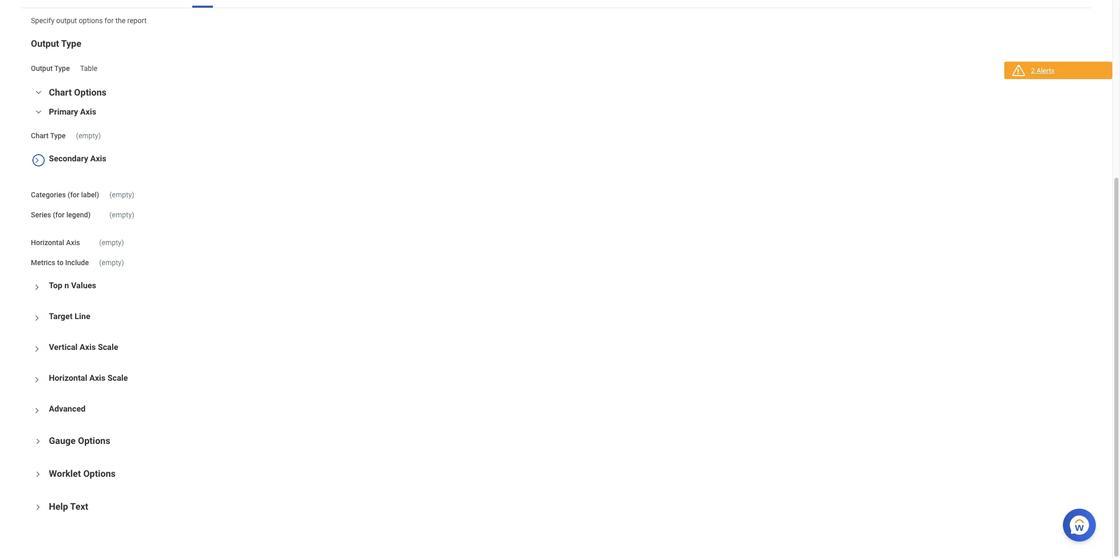 Task type: describe. For each thing, give the bounding box(es) containing it.
table element
[[80, 62, 98, 73]]

specify output options for the report
[[31, 16, 147, 24]]

primary axis group
[[31, 107, 1082, 141]]

help
[[49, 502, 68, 512]]

(empty) for chart type
[[76, 132, 101, 140]]

2 alerts
[[1032, 67, 1055, 75]]

to
[[57, 259, 63, 267]]

chevron down image for primary axis
[[32, 109, 45, 116]]

n
[[64, 281, 69, 291]]

top n values button
[[49, 281, 96, 291]]

report
[[127, 16, 147, 24]]

gauge options button
[[49, 436, 110, 446]]

1 output type from the top
[[31, 38, 81, 49]]

secondary
[[49, 154, 88, 163]]

secondary axis
[[49, 154, 106, 163]]

line
[[75, 312, 90, 321]]

chevron down image for chart options
[[32, 89, 45, 96]]

chevron down image for secondary axis
[[33, 154, 41, 167]]

top n values
[[49, 281, 96, 291]]

(empty) for categories (for label)
[[109, 191, 134, 199]]

(empty) for series (for legend)
[[109, 211, 134, 219]]

options for gauge options
[[78, 436, 110, 446]]

specify
[[31, 16, 54, 24]]

output
[[56, 16, 77, 24]]

categories
[[31, 191, 66, 199]]

type for primary axis group on the top
[[50, 132, 66, 140]]

horizontal for horizontal axis
[[31, 239, 64, 247]]

help text button
[[49, 502, 88, 512]]

vertical axis scale
[[49, 343, 118, 352]]

(for for series
[[53, 211, 65, 219]]

chart options
[[49, 87, 107, 98]]

chevron down image for advanced
[[33, 405, 41, 417]]

help text
[[49, 502, 88, 512]]

0 vertical spatial type
[[61, 38, 81, 49]]

chevron down image for top n values
[[33, 281, 41, 294]]

1 output from the top
[[31, 38, 59, 49]]

(for for categories
[[68, 191, 79, 199]]

horizontal for horizontal axis scale
[[49, 373, 87, 383]]

chevron down image for vertical axis scale
[[33, 343, 41, 355]]

chart for chart options
[[49, 87, 72, 98]]

chevron down image for help text
[[34, 502, 42, 514]]

chevron down image for gauge options
[[34, 436, 42, 448]]

categories (for label)
[[31, 191, 99, 199]]

vertical axis scale button
[[49, 343, 118, 352]]

text
[[70, 502, 88, 512]]

exclamation image
[[1015, 68, 1022, 75]]

chevron down image for worklet options
[[34, 469, 42, 481]]

2
[[1032, 67, 1035, 75]]

worklet
[[49, 469, 81, 479]]

include
[[65, 259, 89, 267]]

chevron down image for horizontal axis scale
[[33, 374, 41, 386]]

advanced
[[49, 404, 86, 414]]

top
[[49, 281, 62, 291]]

horizontal axis scale
[[49, 373, 128, 383]]

axis for horizontal axis
[[66, 239, 80, 247]]

(empty) for horizontal axis
[[99, 239, 124, 247]]

axis for primary axis
[[80, 107, 96, 117]]

output type button
[[31, 38, 81, 49]]



Task type: locate. For each thing, give the bounding box(es) containing it.
primary axis button
[[49, 107, 96, 117]]

2 output type from the top
[[31, 64, 70, 73]]

0 vertical spatial horizontal
[[31, 239, 64, 247]]

(for
[[68, 191, 79, 199], [53, 211, 65, 219]]

target line
[[49, 312, 90, 321]]

(for right series
[[53, 211, 65, 219]]

axis down chart options button
[[80, 107, 96, 117]]

scale up horizontal axis scale
[[98, 343, 118, 352]]

horizontal axis
[[31, 239, 80, 247]]

scale for vertical axis scale
[[98, 343, 118, 352]]

advanced button
[[49, 404, 86, 414]]

axis right the secondary
[[90, 154, 106, 163]]

1 vertical spatial options
[[78, 436, 110, 446]]

0 vertical spatial chart
[[49, 87, 72, 98]]

metrics
[[31, 259, 55, 267]]

chart options button
[[49, 87, 107, 98]]

target
[[49, 312, 73, 321]]

chevron down image
[[33, 281, 41, 294], [33, 312, 41, 325], [34, 436, 42, 448], [34, 502, 42, 514]]

1 vertical spatial scale
[[108, 373, 128, 383]]

horizontal
[[31, 239, 64, 247], [49, 373, 87, 383]]

the
[[115, 16, 126, 24]]

0 vertical spatial options
[[74, 87, 107, 98]]

chevron down image left gauge
[[34, 436, 42, 448]]

primary axis
[[49, 107, 96, 117]]

1 vertical spatial type
[[54, 64, 70, 73]]

chevron down image left worklet
[[34, 469, 42, 481]]

type down "output type" button
[[54, 64, 70, 73]]

worklet options
[[49, 469, 116, 479]]

horizontal up 'metrics'
[[31, 239, 64, 247]]

gauge options
[[49, 436, 110, 446]]

type for output type group
[[54, 64, 70, 73]]

output down "output type" button
[[31, 64, 53, 73]]

chevron down image
[[32, 89, 45, 96], [32, 109, 45, 116], [33, 154, 41, 167], [33, 343, 41, 355], [33, 374, 41, 386], [33, 405, 41, 417], [34, 469, 42, 481]]

chevron down image left chart options
[[32, 89, 45, 96]]

options for chart options
[[74, 87, 107, 98]]

1 vertical spatial chart
[[31, 132, 49, 140]]

options for worklet options
[[83, 469, 116, 479]]

axis for horizontal axis scale
[[89, 373, 105, 383]]

type inside primary axis group
[[50, 132, 66, 140]]

2 output from the top
[[31, 64, 53, 73]]

metrics to include
[[31, 259, 89, 267]]

chevron down image left vertical
[[33, 343, 41, 355]]

axis for secondary axis
[[90, 154, 106, 163]]

type
[[61, 38, 81, 49], [54, 64, 70, 73], [50, 132, 66, 140]]

(empty)
[[76, 132, 101, 140], [109, 191, 134, 199], [109, 211, 134, 219], [99, 239, 124, 247], [99, 259, 124, 267]]

1 vertical spatial output
[[31, 64, 53, 73]]

axis
[[80, 107, 96, 117], [90, 154, 106, 163], [66, 239, 80, 247], [80, 343, 96, 352], [89, 373, 105, 383]]

0 horizontal spatial (for
[[53, 211, 65, 219]]

output type
[[31, 38, 81, 49], [31, 64, 70, 73]]

chevron down image left "target"
[[33, 312, 41, 325]]

series
[[31, 211, 51, 219]]

1 vertical spatial (for
[[53, 211, 65, 219]]

axis inside primary axis group
[[80, 107, 96, 117]]

vertical
[[49, 343, 78, 352]]

scale down vertical axis scale
[[108, 373, 128, 383]]

values
[[71, 281, 96, 291]]

(empty) for metrics to include
[[99, 259, 124, 267]]

options right worklet
[[83, 469, 116, 479]]

axis right vertical
[[80, 343, 96, 352]]

chart inside primary axis group
[[31, 132, 49, 140]]

options
[[74, 87, 107, 98], [78, 436, 110, 446], [83, 469, 116, 479]]

axis down vertical axis scale
[[89, 373, 105, 383]]

target line button
[[49, 312, 90, 321]]

chevron down image left primary
[[32, 109, 45, 116]]

series (for legend)
[[31, 211, 91, 219]]

chevron down image for target line
[[33, 312, 41, 325]]

options down "table"
[[74, 87, 107, 98]]

horizontal axis scale button
[[49, 373, 128, 383]]

horizontal up advanced button
[[49, 373, 87, 383]]

output down 'specify'
[[31, 38, 59, 49]]

0 vertical spatial (for
[[68, 191, 79, 199]]

scale for horizontal axis scale
[[108, 373, 128, 383]]

type down primary
[[50, 132, 66, 140]]

chart
[[49, 87, 72, 98], [31, 132, 49, 140]]

output
[[31, 38, 59, 49], [31, 64, 53, 73]]

chevron down image down the "chart type"
[[33, 154, 41, 167]]

options right gauge
[[78, 436, 110, 446]]

chart for chart type
[[31, 132, 49, 140]]

0 horizontal spatial chart
[[31, 132, 49, 140]]

alerts
[[1037, 67, 1055, 75]]

0 vertical spatial output type
[[31, 38, 81, 49]]

gauge
[[49, 436, 76, 446]]

table
[[80, 64, 98, 73]]

chart type
[[31, 132, 66, 140]]

workday assistant region
[[1063, 505, 1101, 542]]

output type group
[[31, 38, 1082, 74]]

chevron down image left "help"
[[34, 502, 42, 514]]

1 vertical spatial output type
[[31, 64, 70, 73]]

chevron down image left horizontal axis scale button
[[33, 374, 41, 386]]

chevron down image left top
[[33, 281, 41, 294]]

2 vertical spatial options
[[83, 469, 116, 479]]

axis up include
[[66, 239, 80, 247]]

output type down output at the left top of page
[[31, 38, 81, 49]]

label)
[[81, 191, 99, 199]]

primary
[[49, 107, 78, 117]]

1 vertical spatial horizontal
[[49, 373, 87, 383]]

options
[[79, 16, 103, 24]]

chevron down image inside primary axis group
[[32, 109, 45, 116]]

worklet options button
[[49, 469, 116, 479]]

1 horizontal spatial (for
[[68, 191, 79, 199]]

0 vertical spatial output
[[31, 38, 59, 49]]

secondary axis button
[[49, 154, 106, 163]]

output type down "output type" button
[[31, 64, 70, 73]]

chart options group
[[31, 86, 1082, 423]]

legend)
[[66, 211, 91, 219]]

chevron down image left advanced
[[33, 405, 41, 417]]

type down output at the left top of page
[[61, 38, 81, 49]]

2 alerts button
[[1005, 62, 1113, 81]]

2 vertical spatial type
[[50, 132, 66, 140]]

0 vertical spatial scale
[[98, 343, 118, 352]]

axis for vertical axis scale
[[80, 343, 96, 352]]

(empty) inside primary axis group
[[76, 132, 101, 140]]

scale
[[98, 343, 118, 352], [108, 373, 128, 383]]

tab list
[[21, 0, 1092, 7]]

for
[[105, 16, 114, 24]]

1 horizontal spatial chart
[[49, 87, 72, 98]]

(for left label)
[[68, 191, 79, 199]]

options inside chart options group
[[74, 87, 107, 98]]



Task type: vqa. For each thing, say whether or not it's contained in the screenshot.
Chart Options group
yes



